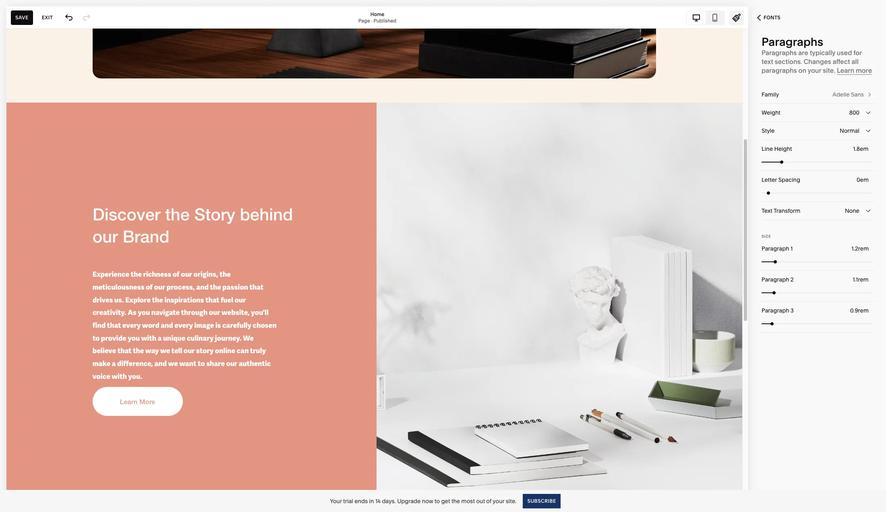 Task type: locate. For each thing, give the bounding box(es) containing it.
save button
[[11, 10, 33, 25]]

fonts
[[764, 15, 781, 21]]

your right of in the right bottom of the page
[[493, 498, 505, 505]]

2 vertical spatial paragraph
[[762, 307, 789, 315]]

paragraph for paragraph 3
[[762, 307, 789, 315]]

site. down changes
[[823, 66, 836, 75]]

affect
[[833, 58, 850, 66]]

your trial ends in 14 days. upgrade now to get the most out of your site.
[[330, 498, 517, 505]]

paragraph left the 2
[[762, 276, 789, 284]]

paragraph 1
[[762, 245, 793, 253]]

typically
[[810, 49, 836, 57]]

sans
[[851, 91, 864, 98]]

3 paragraph from the top
[[762, 307, 789, 315]]

spacing
[[778, 176, 800, 184]]

on
[[799, 66, 807, 75]]

1 paragraph from the top
[[762, 245, 789, 253]]

most
[[461, 498, 475, 505]]

home page · published
[[358, 11, 397, 24]]

adelle sans
[[833, 91, 864, 98]]

published
[[374, 18, 397, 24]]

paragraphs for paragraphs
[[762, 35, 823, 49]]

learn
[[837, 66, 854, 75]]

days.
[[382, 498, 396, 505]]

tab list
[[687, 11, 724, 24]]

None field
[[762, 104, 873, 122], [762, 122, 873, 140], [762, 202, 873, 220], [762, 104, 873, 122], [762, 122, 873, 140], [762, 202, 873, 220]]

1 vertical spatial paragraph
[[762, 276, 789, 284]]

1 horizontal spatial your
[[808, 66, 821, 75]]

1
[[791, 245, 793, 253]]

subscribe
[[528, 499, 556, 505]]

site.
[[823, 66, 836, 75], [506, 498, 517, 505]]

1 vertical spatial your
[[493, 498, 505, 505]]

0 vertical spatial your
[[808, 66, 821, 75]]

all
[[852, 58, 859, 66]]

letter
[[762, 176, 777, 184]]

1 paragraphs from the top
[[762, 35, 823, 49]]

site. inside paragraphs are typically used for text sections. changes affect all paragraphs on your site.
[[823, 66, 836, 75]]

now
[[422, 498, 433, 505]]

Paragraph 3 text field
[[850, 307, 871, 315]]

paragraphs inside paragraphs are typically used for text sections. changes affect all paragraphs on your site.
[[762, 49, 797, 57]]

2 paragraphs from the top
[[762, 49, 797, 57]]

paragraph left 3
[[762, 307, 789, 315]]

home
[[371, 11, 384, 17]]

text transform
[[762, 207, 801, 215]]

in
[[369, 498, 374, 505]]

paragraph 3
[[762, 307, 794, 315]]

·
[[371, 18, 372, 24]]

Letter Spacing text field
[[857, 176, 871, 184]]

family
[[762, 91, 779, 98]]

paragraphs
[[762, 35, 823, 49], [762, 49, 797, 57]]

2 paragraph from the top
[[762, 276, 789, 284]]

your
[[808, 66, 821, 75], [493, 498, 505, 505]]

exit
[[42, 14, 53, 20]]

site. right of in the right bottom of the page
[[506, 498, 517, 505]]

your down changes
[[808, 66, 821, 75]]

0 horizontal spatial site.
[[506, 498, 517, 505]]

1 horizontal spatial site.
[[823, 66, 836, 75]]

paragraph
[[762, 245, 789, 253], [762, 276, 789, 284], [762, 307, 789, 315]]

adelle
[[833, 91, 850, 98]]

Paragraph 3 range field
[[762, 315, 873, 333]]

exit button
[[37, 10, 57, 25]]

0 horizontal spatial your
[[493, 498, 505, 505]]

Line Height text field
[[853, 145, 871, 153]]

are
[[799, 49, 808, 57]]

paragraph down the size
[[762, 245, 789, 253]]

0 vertical spatial site.
[[823, 66, 836, 75]]

Paragraph 1 range field
[[762, 253, 873, 271]]

transform
[[774, 207, 801, 215]]

your
[[330, 498, 342, 505]]

0 vertical spatial paragraph
[[762, 245, 789, 253]]

trial
[[343, 498, 353, 505]]

out
[[476, 498, 485, 505]]



Task type: vqa. For each thing, say whether or not it's contained in the screenshot.
The Fonts In Style Guide
no



Task type: describe. For each thing, give the bounding box(es) containing it.
Line Height range field
[[762, 153, 873, 171]]

paragraphs are typically used for text sections. changes affect all paragraphs on your site.
[[762, 49, 862, 75]]

weight
[[762, 109, 781, 116]]

none
[[845, 207, 860, 215]]

paragraphs
[[762, 66, 797, 75]]

the
[[452, 498, 460, 505]]

1 vertical spatial site.
[[506, 498, 517, 505]]

used
[[837, 49, 852, 57]]

2
[[791, 276, 794, 284]]

text
[[762, 58, 773, 66]]

your inside paragraphs are typically used for text sections. changes affect all paragraphs on your site.
[[808, 66, 821, 75]]

paragraphs for paragraphs are typically used for text sections. changes affect all paragraphs on your site.
[[762, 49, 797, 57]]

size
[[762, 234, 771, 239]]

text
[[762, 207, 773, 215]]

page
[[358, 18, 370, 24]]

ends
[[355, 498, 368, 505]]

save
[[15, 14, 28, 20]]

to
[[435, 498, 440, 505]]

more
[[856, 66, 872, 75]]

800
[[849, 109, 860, 116]]

get
[[441, 498, 450, 505]]

paragraph 2
[[762, 276, 794, 284]]

paragraph for paragraph 1
[[762, 245, 789, 253]]

letter spacing
[[762, 176, 800, 184]]

Paragraph 2 text field
[[853, 276, 871, 284]]

normal
[[840, 127, 860, 135]]

of
[[486, 498, 492, 505]]

Paragraph 2 range field
[[762, 284, 873, 302]]

learn more link
[[837, 66, 872, 75]]

Letter Spacing range field
[[762, 184, 873, 202]]

line
[[762, 145, 773, 153]]

for
[[854, 49, 862, 57]]

style
[[762, 127, 775, 135]]

line height
[[762, 145, 792, 153]]

sections.
[[775, 58, 802, 66]]

14
[[375, 498, 381, 505]]

changes
[[804, 58, 831, 66]]

height
[[774, 145, 792, 153]]

paragraph for paragraph 2
[[762, 276, 789, 284]]

fonts button
[[748, 9, 790, 27]]

subscribe button
[[523, 494, 561, 509]]

Paragraph 1 text field
[[852, 245, 871, 253]]

3
[[791, 307, 794, 315]]

learn more
[[837, 66, 872, 75]]

upgrade
[[397, 498, 421, 505]]



